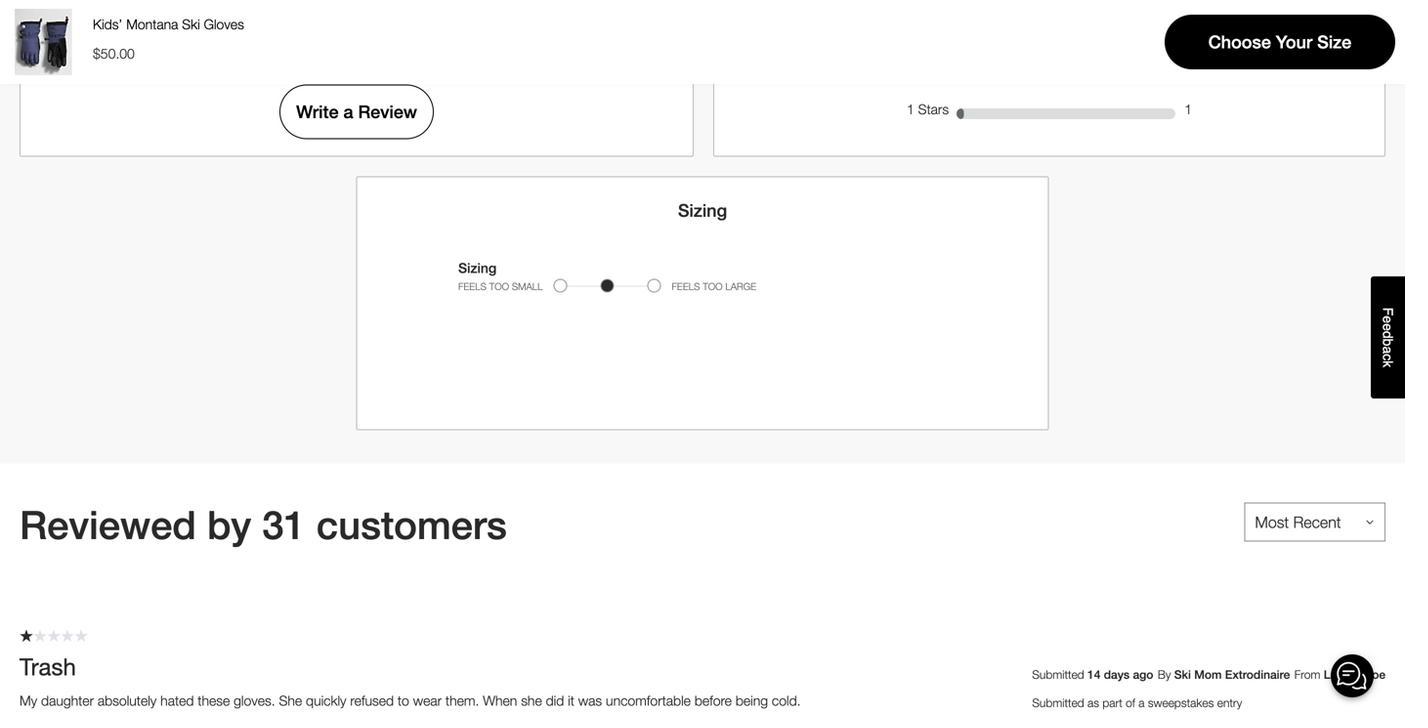 Task type: vqa. For each thing, say whether or not it's contained in the screenshot.


Task type: describe. For each thing, give the bounding box(es) containing it.
them.
[[446, 693, 479, 709]]

when
[[483, 693, 517, 709]]

days
[[1104, 668, 1130, 681]]

a inside 'button'
[[343, 102, 353, 122]]

my
[[20, 693, 37, 709]]

it
[[568, 693, 574, 709]]

choose your size button
[[1165, 15, 1395, 69]]

being
[[736, 693, 768, 709]]

ago
[[1133, 668, 1153, 681]]

part
[[1103, 696, 1123, 710]]

k
[[1380, 361, 1396, 368]]

she
[[521, 693, 542, 709]]

31
[[262, 502, 306, 548]]

she
[[279, 693, 302, 709]]

these
[[198, 693, 230, 709]]

customers
[[316, 502, 507, 548]]

14
[[1088, 668, 1101, 681]]

refused
[[350, 693, 394, 709]]

wear
[[413, 693, 442, 709]]

reviewed by 31 customers
[[20, 502, 507, 548]]

stars
[[918, 101, 949, 117]]

write a review button
[[280, 85, 434, 139]]

absolutely
[[98, 693, 157, 709]]

submitted for submitted as part of a sweepstakes entry
[[1032, 696, 1084, 710]]

mom
[[1194, 668, 1222, 681]]

before
[[695, 693, 732, 709]]

write a review
[[296, 102, 417, 122]]

1 stars
[[907, 101, 949, 117]]

large
[[725, 281, 756, 292]]

montana
[[126, 16, 178, 32]]

quickly
[[306, 693, 346, 709]]

sizing for sizing
[[678, 200, 727, 221]]

kids' montana ski gloves
[[93, 16, 244, 32]]

size
[[1317, 32, 1352, 52]]

choose your size
[[1209, 32, 1352, 52]]

submitted for submitted 14 days ago by ski mom extrodinaire from lake tahoe
[[1032, 668, 1084, 681]]

too for small
[[489, 281, 509, 292]]

feels too small
[[458, 281, 543, 292]]

trash
[[20, 653, 76, 680]]

1 e from the top
[[1380, 316, 1396, 324]]

1 for 1
[[1185, 101, 1192, 117]]

submitted as part of a sweepstakes entry
[[1032, 696, 1242, 710]]

cold.
[[772, 693, 801, 709]]

0
[[1185, 63, 1192, 80]]

tahoe
[[1353, 668, 1386, 681]]

review
[[358, 102, 417, 122]]

sizing for feels too small
[[458, 260, 497, 276]]

feels for feels too large
[[672, 281, 700, 292]]

too for large
[[703, 281, 723, 292]]

0 vertical spatial ski
[[182, 16, 200, 32]]

sweepstakes
[[1148, 696, 1214, 710]]

by
[[1158, 668, 1171, 681]]

a inside button
[[1380, 346, 1396, 354]]

c
[[1380, 354, 1396, 361]]



Task type: locate. For each thing, give the bounding box(es) containing it.
feels left small
[[458, 281, 487, 292]]

1 vertical spatial submitted
[[1032, 696, 1084, 710]]

1 feels from the left
[[458, 281, 487, 292]]

sizing
[[678, 200, 727, 221], [458, 260, 497, 276]]

write
[[296, 102, 339, 122]]

2 feels from the left
[[672, 281, 700, 292]]

did
[[546, 693, 564, 709]]

hated
[[160, 693, 194, 709]]

reviewed
[[20, 502, 196, 548]]

submitted
[[1032, 668, 1084, 681], [1032, 696, 1084, 710]]

from
[[1294, 668, 1320, 681]]

e up d
[[1380, 316, 1396, 324]]

too left large
[[703, 281, 723, 292]]

1 down the 0
[[1185, 101, 1192, 117]]

lake
[[1324, 668, 1350, 681]]

sizing up the feels too small
[[458, 260, 497, 276]]

0 horizontal spatial sizing
[[458, 260, 497, 276]]

0 horizontal spatial a
[[343, 102, 353, 122]]

feels left large
[[672, 281, 700, 292]]

too left small
[[489, 281, 509, 292]]

entry
[[1217, 696, 1242, 710]]

https://images.thenorthface.com/is/image/thenorthface/nf0a7rhc_i0d_hero?$color swatch$ image
[[10, 9, 76, 75]]

1 horizontal spatial sizing
[[678, 200, 727, 221]]

a right write at left
[[343, 102, 353, 122]]

by
[[207, 502, 251, 548]]

ski left gloves at the left of the page
[[182, 16, 200, 32]]

1 horizontal spatial a
[[1139, 696, 1145, 710]]

uncomfortable
[[606, 693, 691, 709]]

2 too from the left
[[703, 281, 723, 292]]

a
[[343, 102, 353, 122], [1380, 346, 1396, 354], [1139, 696, 1145, 710]]

0 horizontal spatial too
[[489, 281, 509, 292]]

0 vertical spatial a
[[343, 102, 353, 122]]

2 submitted from the top
[[1032, 696, 1084, 710]]

1 vertical spatial sizing
[[458, 260, 497, 276]]

a right of at the right bottom of the page
[[1139, 696, 1145, 710]]

feels for feels too small
[[458, 281, 487, 292]]

1 horizontal spatial too
[[703, 281, 723, 292]]

0 vertical spatial submitted
[[1032, 668, 1084, 681]]

2 1 from the left
[[1185, 101, 1192, 117]]

2 e from the top
[[1380, 324, 1396, 331]]

too
[[489, 281, 509, 292], [703, 281, 723, 292]]

d
[[1380, 331, 1396, 339]]

gloves
[[204, 16, 244, 32]]

gloves.
[[234, 693, 275, 709]]

0 horizontal spatial ski
[[182, 16, 200, 32]]

daughter
[[41, 693, 94, 709]]

2 vertical spatial a
[[1139, 696, 1145, 710]]

1
[[907, 101, 914, 117], [1185, 101, 1192, 117]]

0 horizontal spatial 1
[[907, 101, 914, 117]]

1 vertical spatial a
[[1380, 346, 1396, 354]]

small
[[512, 281, 543, 292]]

a up k
[[1380, 346, 1396, 354]]

submitted left the as
[[1032, 696, 1084, 710]]

1 for 1 stars
[[907, 101, 914, 117]]

1 left the stars
[[907, 101, 914, 117]]

2 horizontal spatial a
[[1380, 346, 1396, 354]]

as
[[1088, 696, 1099, 710]]

to
[[398, 693, 409, 709]]

submitted 14 days ago by ski mom extrodinaire from lake tahoe
[[1032, 668, 1386, 681]]

extrodinaire
[[1225, 668, 1290, 681]]

submitted left 14
[[1032, 668, 1084, 681]]

1 vertical spatial ski
[[1174, 668, 1191, 681]]

1 submitted from the top
[[1032, 668, 1084, 681]]

1 horizontal spatial feels
[[672, 281, 700, 292]]

f
[[1380, 308, 1396, 316]]

b
[[1380, 339, 1396, 346]]

1 horizontal spatial ski
[[1174, 668, 1191, 681]]

of
[[1126, 696, 1135, 710]]

sizing up feels too large
[[678, 200, 727, 221]]

choose
[[1209, 32, 1271, 52]]

0 button
[[903, 59, 1196, 97]]

1 too from the left
[[489, 281, 509, 292]]

0 horizontal spatial feels
[[458, 281, 487, 292]]

my daughter absolutely hated these gloves. she quickly refused to wear them. when she did it was uncomfortable before being cold.
[[20, 693, 801, 709]]

f e e d b a c k button
[[1371, 277, 1405, 399]]

1 1 from the left
[[907, 101, 914, 117]]

1 horizontal spatial 1
[[1185, 101, 1192, 117]]

ski right by
[[1174, 668, 1191, 681]]

ski
[[182, 16, 200, 32], [1174, 668, 1191, 681]]

your
[[1276, 32, 1312, 52]]

was
[[578, 693, 602, 709]]

0 vertical spatial sizing
[[678, 200, 727, 221]]

e
[[1380, 316, 1396, 324], [1380, 324, 1396, 331]]

feels too large
[[672, 281, 756, 292]]

$50.00
[[93, 45, 135, 62]]

feels
[[458, 281, 487, 292], [672, 281, 700, 292]]

e up b
[[1380, 324, 1396, 331]]

f e e d b a c k
[[1380, 308, 1396, 368]]

kids'
[[93, 16, 122, 32]]



